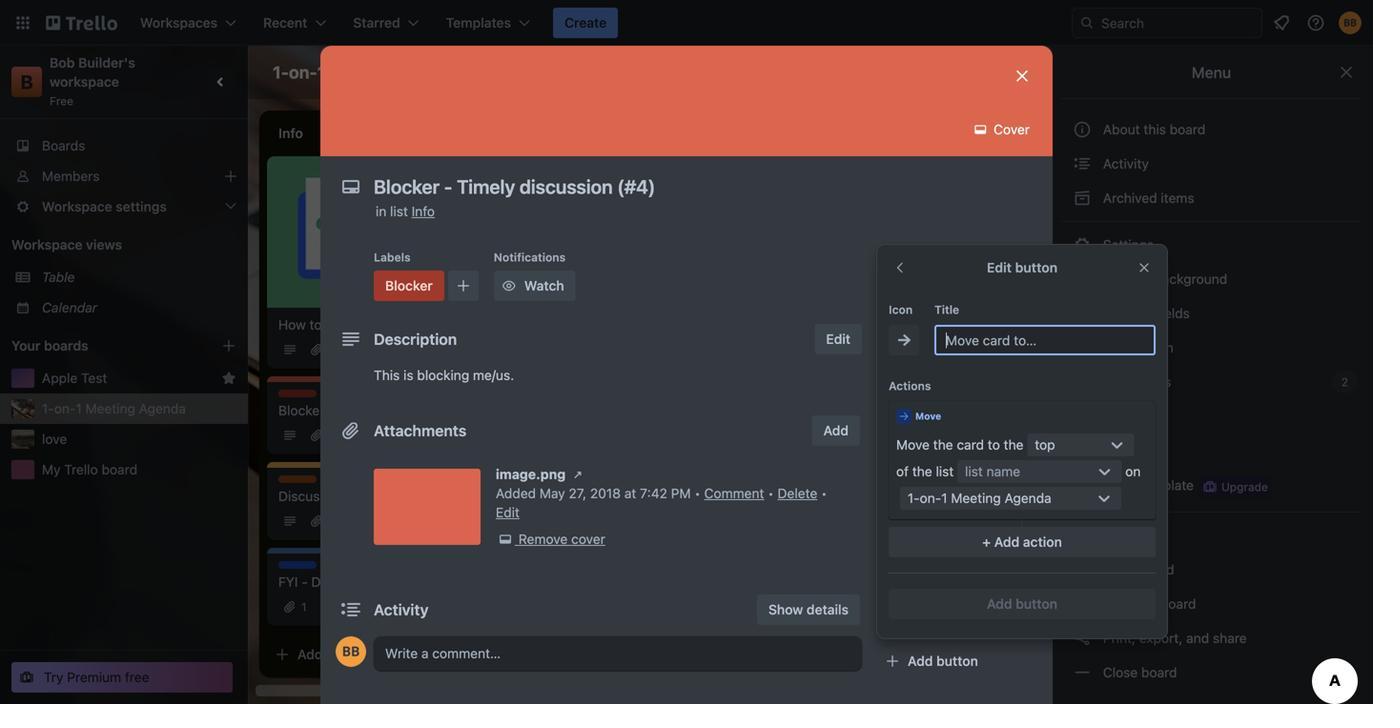Task type: vqa. For each thing, say whether or not it's contained in the screenshot.
Change language link
no



Task type: describe. For each thing, give the bounding box(es) containing it.
0 vertical spatial labels
[[374, 251, 411, 264]]

my trello board link
[[42, 461, 237, 480]]

button for bottom 'add button' button
[[937, 654, 979, 670]]

calendar
[[42, 300, 97, 316]]

change background link
[[1062, 264, 1362, 295]]

notifications
[[494, 251, 566, 264]]

comment link
[[705, 486, 764, 502]]

change
[[1103, 271, 1151, 287]]

top
[[1035, 437, 1056, 453]]

watch link
[[1062, 521, 1362, 551]]

the team is stuck on x, how can we move forward? link
[[549, 176, 771, 214]]

sm image for remove cover link
[[496, 530, 515, 549]]

sm image for checklist link
[[883, 345, 902, 364]]

0 horizontal spatial power-ups
[[878, 510, 940, 524]]

upgrade button
[[1199, 476, 1272, 499]]

(#4)
[[451, 403, 478, 419]]

blocker for blocker
[[385, 278, 433, 294]]

settings
[[1100, 237, 1154, 253]]

stickers
[[1100, 443, 1153, 459]]

on for feedback
[[1008, 230, 1023, 246]]

1 horizontal spatial labels
[[908, 309, 949, 324]]

may
[[540, 486, 565, 502]]

workspace
[[50, 74, 119, 90]]

open information menu image
[[1307, 13, 1326, 32]]

blocking
[[417, 368, 469, 383]]

1- inside board name text box
[[273, 62, 289, 83]]

search image
[[1080, 15, 1095, 31]]

print,
[[1103, 631, 1136, 647]]

if
[[363, 575, 371, 590]]

how
[[279, 317, 306, 333]]

you
[[848, 230, 870, 246]]

+
[[983, 535, 991, 550]]

2 fyi from the top
[[279, 575, 298, 590]]

share button
[[965, 57, 1040, 88]]

board inside button
[[1170, 122, 1206, 137]]

1 vertical spatial color: red, title: "blocker" element
[[374, 271, 444, 301]]

0 horizontal spatial on-
[[54, 401, 76, 417]]

for
[[682, 249, 699, 265]]

7:42
[[640, 486, 668, 502]]

activity link
[[1062, 149, 1362, 179]]

topic
[[410, 489, 441, 505]]

labels link
[[878, 301, 1038, 332]]

watch inside button
[[524, 278, 564, 294]]

button for the topmost 'add button' button
[[1016, 597, 1058, 612]]

in list info
[[376, 204, 435, 219]]

1 vertical spatial power-
[[878, 510, 917, 524]]

the right the 'of'
[[913, 464, 933, 480]]

icon
[[889, 303, 913, 317]]

export,
[[1140, 631, 1183, 647]]

b
[[20, 71, 33, 93]]

starred icon image
[[221, 371, 237, 386]]

we
[[752, 177, 769, 193]]

agenda inside board name text box
[[400, 62, 463, 83]]

close board link
[[1062, 658, 1362, 689]]

make template
[[1100, 478, 1194, 494]]

1 vertical spatial a
[[326, 647, 334, 663]]

to for card
[[903, 243, 914, 257]]

custom for menu
[[1103, 306, 1150, 321]]

(#6)
[[440, 575, 467, 590]]

2 horizontal spatial list
[[965, 464, 983, 480]]

bob builder's workspace free
[[50, 55, 139, 108]]

0 horizontal spatial add a card
[[298, 647, 365, 663]]

board up "print, export, and share"
[[1161, 597, 1197, 612]]

can
[[820, 230, 845, 246]]

template
[[1140, 478, 1194, 494]]

2 horizontal spatial meeting
[[951, 491, 1001, 507]]

cover link
[[966, 114, 1042, 145]]

sm image for stickers link
[[1073, 442, 1092, 461]]

1 vertical spatial add a card button
[[267, 640, 481, 671]]

1 horizontal spatial add a card button
[[809, 284, 1023, 315]]

0 horizontal spatial bob builder (bobbuilder40) image
[[336, 637, 366, 668]]

calendar link
[[42, 299, 237, 318]]

my trello board
[[42, 462, 137, 478]]

attachment button
[[878, 416, 1038, 446]]

the up name
[[1004, 437, 1024, 453]]

background
[[1155, 271, 1228, 287]]

members
[[42, 168, 100, 184]]

- for blocker
[[328, 403, 334, 419]]

27,
[[569, 486, 587, 502]]

Move card to… text field
[[935, 325, 1156, 356]]

delete link
[[778, 486, 818, 502]]

in
[[376, 204, 387, 219]]

premium
[[67, 670, 121, 686]]

free
[[125, 670, 149, 686]]

description
[[374, 331, 457, 349]]

2
[[1342, 376, 1349, 389]]

0 horizontal spatial list
[[390, 204, 408, 219]]

my
[[42, 462, 61, 478]]

meeting inside board name text box
[[330, 62, 397, 83]]

print, export, and share link
[[1062, 624, 1362, 654]]

move
[[549, 196, 583, 212]]

Search field
[[1095, 9, 1262, 37]]

about this board
[[1103, 122, 1206, 137]]

2 vertical spatial on
[[1126, 464, 1141, 480]]

switch to… image
[[13, 13, 32, 32]]

menu
[[1192, 63, 1232, 82]]

sm image for copy board link
[[1073, 561, 1092, 580]]

2 horizontal spatial 1-
[[908, 491, 920, 507]]

the inside discuss i've drafted my goals for the next few months. any feedback?
[[703, 249, 723, 265]]

close popover image
[[1137, 260, 1152, 276]]

edit for edit
[[826, 331, 851, 347]]

can you please give feedback on the report?
[[820, 230, 1023, 265]]

on- inside board name text box
[[289, 62, 317, 83]]

1 vertical spatial watch
[[1100, 528, 1146, 544]]

fyi - discuss if interested (#6) link
[[279, 573, 492, 592]]

custom fields button for add to card
[[878, 460, 1038, 479]]

this inside button
[[1144, 122, 1167, 137]]

sm image for labels link
[[883, 307, 902, 326]]

0 horizontal spatial this
[[351, 317, 374, 333]]

0 notifications image
[[1271, 11, 1293, 34]]

forward?
[[586, 196, 640, 212]]

0 horizontal spatial color: orange, title: "discuss" element
[[279, 476, 322, 490]]

0 vertical spatial add button button
[[889, 590, 1156, 620]]

to-
[[1142, 597, 1161, 612]]

table
[[42, 269, 75, 285]]

how to use this board link
[[279, 316, 492, 335]]

delete edit
[[496, 486, 818, 521]]

1- inside "1-on-1 meeting agenda" link
[[42, 401, 54, 417]]

add power-ups
[[908, 576, 1007, 591]]

0 vertical spatial activity
[[1100, 156, 1149, 172]]

1 vertical spatial is
[[404, 368, 414, 383]]

action
[[1023, 535, 1062, 550]]

at
[[625, 486, 637, 502]]

members image
[[883, 269, 902, 288]]

timely
[[338, 403, 379, 419]]

items
[[1161, 190, 1195, 206]]

next
[[726, 249, 753, 265]]

views
[[86, 237, 122, 253]]

1 inside board name text box
[[317, 62, 326, 83]]

move for move
[[916, 411, 942, 422]]

2018
[[590, 486, 621, 502]]

1 horizontal spatial power-
[[937, 576, 982, 591]]

sm image for automation link
[[1073, 339, 1092, 358]]

discuss i've drafted my goals for the next few months. any feedback?
[[549, 238, 753, 284]]

drafted
[[575, 249, 620, 265]]

sm image for archived items link
[[1073, 189, 1092, 208]]

any
[[629, 269, 652, 284]]

1 fyi from the top
[[279, 563, 296, 576]]

and
[[1187, 631, 1210, 647]]

can
[[726, 177, 748, 193]]

0 horizontal spatial automation
[[878, 625, 942, 638]]

automation link
[[1062, 333, 1362, 363]]

how
[[697, 177, 723, 193]]

feedback
[[947, 230, 1004, 246]]

sm image for "watch" link
[[1073, 527, 1092, 546]]

1 vertical spatial add button button
[[878, 647, 1038, 677]]

create
[[565, 15, 607, 31]]

0 horizontal spatial color: red, title: "blocker" element
[[279, 390, 320, 404]]

boards link
[[0, 131, 248, 161]]



Task type: locate. For each thing, give the bounding box(es) containing it.
custom fields
[[1103, 306, 1190, 321], [908, 461, 998, 477]]

1 horizontal spatial list
[[936, 464, 954, 480]]

apple test link
[[42, 369, 214, 388]]

1 horizontal spatial add a card
[[839, 291, 907, 307]]

please
[[874, 230, 914, 246]]

2 vertical spatial on-
[[920, 491, 942, 507]]

ups down of the list
[[917, 510, 940, 524]]

sm image for close board link
[[1073, 664, 1092, 683]]

0 vertical spatial automation
[[1100, 340, 1174, 356]]

sm image inside activity link
[[1073, 155, 1092, 174]]

bob builder (bobbuilder40) image down the if
[[336, 637, 366, 668]]

watch button
[[494, 271, 576, 301]]

0 vertical spatial watch
[[524, 278, 564, 294]]

cover
[[571, 532, 606, 548]]

1 horizontal spatial fields
[[1154, 306, 1190, 321]]

sm image inside the settings link
[[1073, 236, 1092, 255]]

is up forward?
[[611, 177, 621, 193]]

(#3)
[[445, 489, 471, 505]]

1 vertical spatial to
[[310, 317, 322, 333]]

move up attachment
[[916, 411, 942, 422]]

list name
[[965, 464, 1021, 480]]

0 vertical spatial color: red, title: "blocker" element
[[549, 164, 591, 178]]

1 horizontal spatial this
[[1144, 122, 1167, 137]]

1 vertical spatial add a card
[[298, 647, 365, 663]]

about
[[1103, 122, 1140, 137]]

0 vertical spatial add a card button
[[809, 284, 1023, 315]]

list left name
[[965, 464, 983, 480]]

2 horizontal spatial on
[[1126, 464, 1141, 480]]

remove cover link
[[496, 530, 606, 549]]

dates button
[[878, 378, 1038, 408]]

blocker blocker - timely discussion (#4)
[[279, 391, 478, 419]]

1 vertical spatial meeting
[[85, 401, 135, 417]]

discussion
[[382, 403, 447, 419]]

discuss inside fyi fyi - discuss if interested (#6)
[[311, 575, 360, 590]]

1 horizontal spatial bob builder (bobbuilder40) image
[[933, 59, 959, 86]]

is right this
[[404, 368, 414, 383]]

1 vertical spatial activity
[[374, 601, 429, 620]]

to up list name
[[988, 437, 1000, 453]]

a left icon
[[868, 291, 876, 307]]

power-ups up stickers
[[1100, 374, 1175, 390]]

1 horizontal spatial edit
[[826, 331, 851, 347]]

color: blue, title: "fyi" element
[[279, 562, 317, 576]]

sm image inside archived items link
[[1073, 189, 1092, 208]]

1 vertical spatial power-ups
[[878, 510, 940, 524]]

comment
[[705, 486, 764, 502]]

actions
[[889, 380, 931, 393]]

print, export, and share
[[1100, 631, 1247, 647]]

0 horizontal spatial add button
[[908, 654, 979, 670]]

1 horizontal spatial 1-on-1 meeting agenda
[[273, 62, 463, 83]]

custom down move the card to the
[[908, 461, 957, 477]]

add
[[878, 243, 900, 257], [839, 291, 865, 307], [824, 423, 849, 439], [995, 535, 1020, 550], [908, 576, 933, 591], [987, 597, 1013, 612], [298, 647, 323, 663], [908, 654, 933, 670]]

sm image for "cover" link
[[971, 120, 990, 139]]

sm image for the settings link
[[1073, 236, 1092, 255]]

me/us.
[[473, 368, 514, 383]]

blocker - timely discussion (#4) link
[[279, 402, 492, 421]]

1 vertical spatial automation
[[878, 625, 942, 638]]

table link
[[42, 268, 237, 287]]

add button button down + add action
[[889, 590, 1156, 620]]

bob builder's workspace link
[[50, 55, 139, 90]]

color: orange, title: "discuss" element left suggested
[[279, 476, 322, 490]]

x,
[[681, 177, 694, 193]]

1 vertical spatial on-
[[54, 401, 76, 417]]

the down can
[[820, 249, 840, 265]]

Board name text field
[[263, 57, 473, 88]]

1 horizontal spatial automation
[[1100, 340, 1174, 356]]

blocker for blocker blocker - timely discussion (#4)
[[279, 391, 320, 404]]

1 vertical spatial -
[[330, 489, 336, 505]]

2 vertical spatial -
[[302, 575, 308, 590]]

edit inside button
[[826, 331, 851, 347]]

on left x,
[[662, 177, 677, 193]]

is inside blocker the team is stuck on x, how can we move forward?
[[611, 177, 621, 193]]

1 horizontal spatial on-
[[289, 62, 317, 83]]

about this board button
[[1062, 114, 1362, 145]]

info link
[[412, 204, 435, 219]]

sm image inside automation link
[[1073, 339, 1092, 358]]

card
[[918, 243, 943, 257], [879, 291, 907, 307], [957, 437, 984, 453], [337, 647, 365, 663]]

name
[[987, 464, 1021, 480]]

1 horizontal spatial is
[[611, 177, 621, 193]]

sm image inside copy board link
[[1073, 561, 1092, 580]]

attachment
[[908, 423, 982, 439]]

remove cover
[[519, 532, 606, 548]]

custom fields button for menu
[[1062, 299, 1362, 329]]

dates
[[908, 385, 945, 401]]

add a card button down the if
[[267, 640, 481, 671]]

discuss - suggested topic (#3) link
[[279, 487, 492, 507]]

0 vertical spatial 1-on-1 meeting agenda
[[273, 62, 463, 83]]

bob
[[50, 55, 75, 71]]

edit inside delete edit
[[496, 505, 520, 521]]

2 vertical spatial 1-on-1 meeting agenda
[[908, 491, 1052, 507]]

add button
[[812, 416, 860, 446]]

1 vertical spatial button
[[1016, 597, 1058, 612]]

- inside blocker blocker - timely discussion (#4)
[[328, 403, 334, 419]]

sm image inside stickers link
[[1073, 442, 1092, 461]]

blocker inside blocker the team is stuck on x, how can we move forward?
[[549, 165, 591, 178]]

1
[[317, 62, 326, 83], [76, 401, 82, 417], [942, 491, 948, 507], [301, 601, 307, 614]]

0 horizontal spatial fields
[[961, 461, 998, 477]]

labels
[[374, 251, 411, 264], [908, 309, 949, 324]]

few
[[549, 269, 572, 284]]

sm image inside watch button
[[500, 277, 519, 296]]

custom fields button down move the card to the
[[878, 460, 1038, 479]]

goals
[[645, 249, 678, 265]]

0 horizontal spatial 1-on-1 meeting agenda
[[42, 401, 186, 417]]

on down stickers
[[1126, 464, 1141, 480]]

edit for edit button
[[987, 260, 1012, 276]]

1 horizontal spatial power-ups
[[1100, 374, 1175, 390]]

0 vertical spatial power-ups
[[1100, 374, 1175, 390]]

2 horizontal spatial power-
[[1103, 374, 1147, 390]]

boards
[[42, 138, 85, 154]]

add board image
[[221, 339, 237, 354]]

1-
[[273, 62, 289, 83], [42, 401, 54, 417], [908, 491, 920, 507]]

- for discuss
[[330, 489, 336, 505]]

info
[[412, 204, 435, 219]]

return to previous screen image
[[893, 260, 908, 276]]

0 horizontal spatial ups
[[917, 510, 940, 524]]

add button button down 'add power-ups' link
[[878, 647, 1038, 677]]

sm image inside print, export, and share link
[[1073, 630, 1092, 649]]

1-on-1 meeting agenda inside board name text box
[[273, 62, 463, 83]]

sm image inside "cover" link
[[971, 120, 990, 139]]

0 vertical spatial to
[[903, 243, 914, 257]]

builder's
[[78, 55, 135, 71]]

- inside fyi fyi - discuss if interested (#6)
[[302, 575, 308, 590]]

2 vertical spatial power-
[[937, 576, 982, 591]]

2 vertical spatial ups
[[982, 576, 1007, 591]]

- inside discuss discuss - suggested topic (#3)
[[330, 489, 336, 505]]

2 vertical spatial 1-
[[908, 491, 920, 507]]

1 horizontal spatial on
[[1008, 230, 1023, 246]]

1 vertical spatial on
[[1008, 230, 1023, 246]]

list down move the card to the
[[936, 464, 954, 480]]

custom for add to card
[[908, 461, 957, 477]]

1 vertical spatial this
[[351, 317, 374, 333]]

ups down automation link
[[1147, 374, 1172, 390]]

button up move card to… text field
[[1015, 260, 1058, 276]]

fyi
[[279, 563, 296, 576], [279, 575, 298, 590]]

the
[[549, 177, 573, 193]]

agenda inside "1-on-1 meeting agenda" link
[[139, 401, 186, 417]]

list right "in"
[[390, 204, 408, 219]]

2 vertical spatial edit
[[496, 505, 520, 521]]

remove
[[519, 532, 568, 548]]

1 horizontal spatial custom fields
[[1103, 306, 1190, 321]]

- for fyi
[[302, 575, 308, 590]]

automation down "change"
[[1100, 340, 1174, 356]]

details
[[807, 602, 849, 618]]

create from template… image
[[488, 648, 504, 663]]

bob builder (bobbuilder40) image
[[1339, 11, 1362, 34]]

a down fyi fyi - discuss if interested (#6)
[[326, 647, 334, 663]]

automation
[[1100, 340, 1174, 356], [878, 625, 942, 638]]

automation down add power-ups
[[878, 625, 942, 638]]

bob builder (bobbuilder40) image left share 'button'
[[933, 59, 959, 86]]

0 horizontal spatial is
[[404, 368, 414, 383]]

1 vertical spatial ups
[[917, 510, 940, 524]]

0 vertical spatial color: orange, title: "discuss" element
[[549, 237, 593, 251]]

watch up copy
[[1100, 528, 1146, 544]]

1 vertical spatial fields
[[961, 461, 998, 477]]

color: orange, title: "discuss" element up few at the left top
[[549, 237, 593, 251]]

1 horizontal spatial agenda
[[400, 62, 463, 83]]

labels down "in"
[[374, 251, 411, 264]]

0 horizontal spatial custom fields button
[[878, 460, 1038, 479]]

ups inside 'add power-ups' link
[[982, 576, 1007, 591]]

power-ups down the 'of'
[[878, 510, 940, 524]]

2 horizontal spatial to
[[988, 437, 1000, 453]]

2 horizontal spatial 1-on-1 meeting agenda
[[908, 491, 1052, 507]]

sm image inside "watch" link
[[1073, 527, 1092, 546]]

button down action
[[1016, 597, 1058, 612]]

sm image inside checklist link
[[883, 345, 902, 364]]

0 horizontal spatial labels
[[374, 251, 411, 264]]

added
[[496, 486, 536, 502]]

show details link
[[757, 595, 860, 626]]

copy
[[1103, 562, 1135, 578]]

add a card button down return to previous screen image
[[809, 284, 1023, 315]]

0 horizontal spatial on
[[662, 177, 677, 193]]

try
[[44, 670, 63, 686]]

the up of the list
[[934, 437, 954, 453]]

add button down + add action
[[987, 597, 1058, 612]]

add button down 'add power-ups' link
[[908, 654, 979, 670]]

- left timely
[[328, 403, 334, 419]]

edit down the report?
[[826, 331, 851, 347]]

fields down change background
[[1154, 306, 1190, 321]]

1 horizontal spatial 1-
[[273, 62, 289, 83]]

color: red, title: "blocker" element up move
[[549, 164, 591, 178]]

0 horizontal spatial custom fields
[[908, 461, 998, 477]]

1 vertical spatial add button
[[908, 654, 979, 670]]

fields down move the card to the
[[961, 461, 998, 477]]

sm image for watch button
[[500, 277, 519, 296]]

add to card
[[878, 243, 943, 257]]

edit button
[[987, 260, 1058, 276]]

0 vertical spatial on-
[[289, 62, 317, 83]]

the inside can you please give feedback on the report?
[[820, 249, 840, 265]]

custom fields down move the card to the
[[908, 461, 998, 477]]

delete
[[778, 486, 818, 502]]

of the list
[[897, 464, 954, 480]]

color: red, title: "blocker" element up the how to use this board link on the top left
[[374, 271, 444, 301]]

settings link
[[1062, 230, 1362, 260]]

labels up checklist
[[908, 309, 949, 324]]

0 vertical spatial agenda
[[400, 62, 463, 83]]

email-to-board link
[[1062, 590, 1362, 620]]

sm image
[[1073, 155, 1092, 174], [1073, 189, 1092, 208], [1073, 236, 1092, 255], [895, 331, 914, 350], [883, 345, 902, 364], [1073, 442, 1092, 461], [569, 466, 588, 485], [1073, 476, 1092, 495], [496, 530, 515, 549], [1073, 561, 1092, 580]]

0 horizontal spatial activity
[[374, 601, 429, 620]]

edit down feedback
[[987, 260, 1012, 276]]

board up activity link
[[1170, 122, 1206, 137]]

members link
[[0, 161, 248, 192]]

primary element
[[0, 0, 1374, 46]]

sm image for print, export, and share link
[[1073, 630, 1092, 649]]

board down export,
[[1142, 665, 1178, 681]]

sm image inside labels link
[[883, 307, 902, 326]]

add button for the topmost 'add button' button
[[987, 597, 1058, 612]]

to left use in the top left of the page
[[310, 317, 322, 333]]

0 horizontal spatial a
[[326, 647, 334, 663]]

0 vertical spatial custom fields
[[1103, 306, 1190, 321]]

blocker for blocker the team is stuck on x, how can we move forward?
[[549, 165, 591, 178]]

1 horizontal spatial meeting
[[330, 62, 397, 83]]

board up this
[[377, 317, 413, 333]]

1 vertical spatial custom
[[908, 461, 957, 477]]

discuss inside discuss i've drafted my goals for the next few months. any feedback?
[[549, 238, 593, 251]]

bob builder (bobbuilder40) image
[[933, 59, 959, 86], [336, 637, 366, 668]]

0 vertical spatial button
[[1015, 260, 1058, 276]]

color: red, title: "blocker" element left timely
[[279, 390, 320, 404]]

title
[[935, 303, 960, 317]]

ups down +
[[982, 576, 1007, 591]]

this right the about on the top
[[1144, 122, 1167, 137]]

add button for bottom 'add button' button
[[908, 654, 979, 670]]

edit down added
[[496, 505, 520, 521]]

1 horizontal spatial custom
[[1103, 306, 1150, 321]]

on inside blocker the team is stuck on x, how can we move forward?
[[662, 177, 677, 193]]

on for stuck
[[662, 177, 677, 193]]

0 vertical spatial -
[[328, 403, 334, 419]]

months.
[[575, 269, 625, 284]]

give
[[918, 230, 943, 246]]

0 horizontal spatial meeting
[[85, 401, 135, 417]]

attachments
[[374, 422, 467, 440]]

sm image inside close board link
[[1073, 664, 1092, 683]]

add a card down the if
[[298, 647, 365, 663]]

activity down interested
[[374, 601, 429, 620]]

0 vertical spatial move
[[916, 411, 942, 422]]

b link
[[11, 67, 42, 97]]

my
[[623, 249, 642, 265]]

activity down the about on the top
[[1100, 156, 1149, 172]]

color: orange, title: "discuss" element
[[549, 237, 593, 251], [279, 476, 322, 490]]

0 horizontal spatial add a card button
[[267, 640, 481, 671]]

custom fields down change background
[[1103, 306, 1190, 321]]

on up 'edit button'
[[1008, 230, 1023, 246]]

discuss
[[549, 238, 593, 251], [279, 477, 322, 490], [279, 489, 327, 505], [311, 575, 360, 590]]

try premium free button
[[11, 663, 233, 693]]

the right for
[[703, 249, 723, 265]]

1 horizontal spatial a
[[868, 291, 876, 307]]

to for use
[[310, 317, 322, 333]]

2 horizontal spatial on-
[[920, 491, 942, 507]]

board
[[1170, 122, 1206, 137], [377, 317, 413, 333], [102, 462, 137, 478], [1139, 562, 1175, 578], [1161, 597, 1197, 612], [1142, 665, 1178, 681]]

0 horizontal spatial custom
[[908, 461, 957, 477]]

2 horizontal spatial agenda
[[1005, 491, 1052, 507]]

custom fields button down "change background" link
[[1062, 299, 1362, 329]]

1 horizontal spatial add button
[[987, 597, 1058, 612]]

2 horizontal spatial ups
[[1147, 374, 1172, 390]]

on inside can you please give feedback on the report?
[[1008, 230, 1023, 246]]

to up return to previous screen image
[[903, 243, 914, 257]]

board down love link at the bottom left of the page
[[102, 462, 137, 478]]

1 vertical spatial bob builder (bobbuilder40) image
[[336, 637, 366, 668]]

1 vertical spatial 1-
[[42, 401, 54, 417]]

0 horizontal spatial power-
[[878, 510, 917, 524]]

can you please give feedback on the report? link
[[820, 229, 1042, 267]]

this right use in the top left of the page
[[351, 317, 374, 333]]

custom down "change"
[[1103, 306, 1150, 321]]

make
[[1103, 478, 1136, 494]]

sm image
[[811, 57, 837, 84], [971, 120, 990, 139], [500, 277, 519, 296], [883, 307, 902, 326], [1073, 339, 1092, 358], [1073, 527, 1092, 546], [1073, 630, 1092, 649], [1073, 664, 1092, 683]]

- left suggested
[[330, 489, 336, 505]]

Write a comment text field
[[374, 637, 862, 672]]

trello
[[64, 462, 98, 478]]

watch down notifications
[[524, 278, 564, 294]]

1 vertical spatial color: orange, title: "discuss" element
[[279, 476, 322, 490]]

0 vertical spatial custom fields button
[[1062, 299, 1362, 329]]

move up the 'of'
[[897, 437, 930, 453]]

move for move the card to the
[[897, 437, 930, 453]]

None text field
[[364, 170, 994, 204]]

sm image for activity link
[[1073, 155, 1092, 174]]

how to use this board
[[279, 317, 413, 333]]

close
[[1103, 665, 1138, 681]]

0 vertical spatial fields
[[1154, 306, 1190, 321]]

- left the if
[[302, 575, 308, 590]]

2 vertical spatial to
[[988, 437, 1000, 453]]

fields for menu
[[1154, 306, 1190, 321]]

button down 'add power-ups' link
[[937, 654, 979, 670]]

board up to-
[[1139, 562, 1175, 578]]

add a card down the members 'icon'
[[839, 291, 907, 307]]

custom fields for menu
[[1103, 306, 1190, 321]]

add power-ups link
[[878, 569, 1038, 599]]

move the card to the
[[897, 437, 1024, 453]]

fields for add to card
[[961, 461, 998, 477]]

watch
[[524, 278, 564, 294], [1100, 528, 1146, 544]]

0 horizontal spatial watch
[[524, 278, 564, 294]]

1 horizontal spatial to
[[903, 243, 914, 257]]

your
[[11, 338, 41, 354]]

color: red, title: "blocker" element
[[549, 164, 591, 178], [374, 271, 444, 301], [279, 390, 320, 404]]

1 vertical spatial custom fields
[[908, 461, 998, 477]]

0 vertical spatial add a card
[[839, 291, 907, 307]]

1 vertical spatial 1-on-1 meeting agenda
[[42, 401, 186, 417]]

1 inside "1-on-1 meeting agenda" link
[[76, 401, 82, 417]]

custom fields for add to card
[[908, 461, 998, 477]]

move
[[916, 411, 942, 422], [897, 437, 930, 453]]

your boards with 4 items element
[[11, 335, 193, 358]]

free
[[50, 94, 73, 108]]



